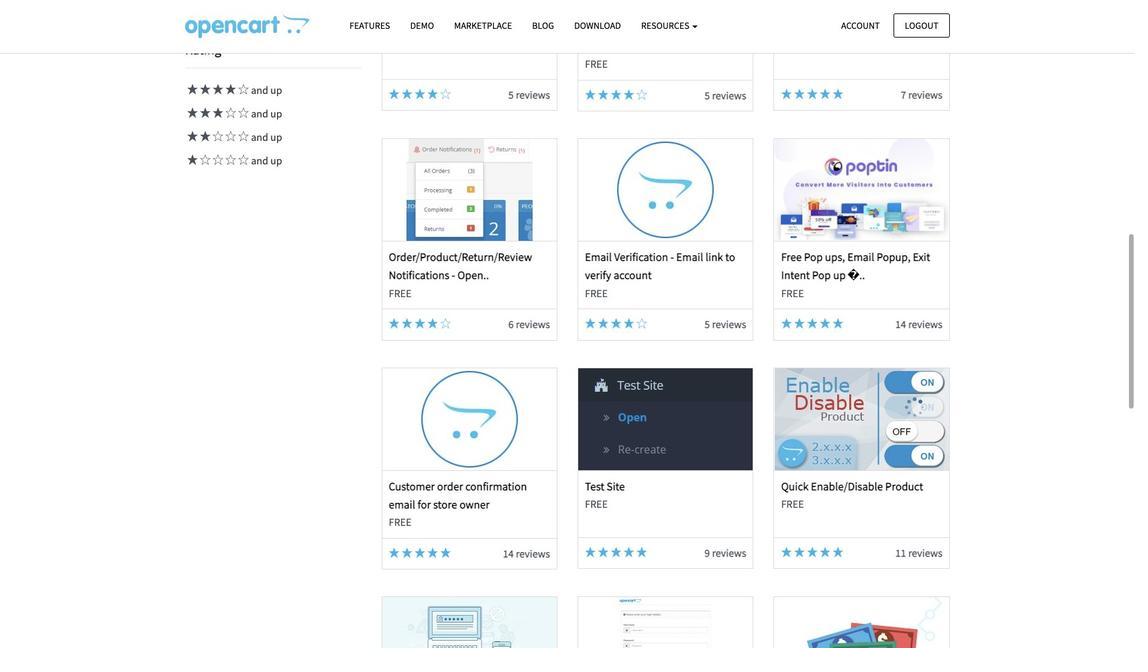 Task type: vqa. For each thing, say whether or not it's contained in the screenshot.
- within the ORDER/PRODUCT/RETURN/REVIEW NOTIFICATIONS - OPEN.. FREE
yes



Task type: locate. For each thing, give the bounding box(es) containing it.
star light o image
[[224, 108, 236, 118], [236, 108, 249, 118], [211, 131, 224, 142], [198, 155, 211, 165], [236, 155, 249, 165]]

customer order confirmation email for store owner free
[[389, 479, 527, 529]]

up for 1st and up link from the bottom of the page
[[271, 154, 282, 167]]

for
[[465, 21, 478, 35], [418, 497, 431, 512]]

stock validation in product page image
[[775, 0, 950, 12]]

0 horizontal spatial email
[[585, 250, 612, 265]]

product right the in
[[872, 21, 910, 35]]

2 email from the left
[[677, 250, 704, 265]]

free down the notifications
[[389, 286, 412, 300]]

3 and up from the top
[[249, 131, 282, 144]]

14 reviews
[[896, 318, 943, 331], [503, 547, 550, 560]]

all
[[624, 21, 636, 35]]

email left link
[[677, 250, 704, 265]]

enable/disable
[[812, 479, 884, 494]]

email up �..
[[848, 250, 875, 265]]

14
[[896, 318, 907, 331], [503, 547, 514, 560]]

1 vertical spatial -
[[452, 268, 456, 283]]

account
[[614, 268, 652, 283]]

confirmation
[[466, 479, 527, 494]]

free inside quick enable/disable product free
[[782, 497, 805, 511]]

and
[[251, 84, 268, 97], [251, 107, 268, 120], [251, 131, 268, 144], [251, 154, 268, 167]]

- for notifications
[[452, 268, 456, 283]]

email inside free pop ups, email popup, exit intent pop up �.. free
[[848, 250, 875, 265]]

exit
[[914, 250, 931, 265]]

product right "enable/disable"
[[886, 479, 924, 494]]

refresh all caches (theme, sass, ocmod, journal3) link
[[585, 21, 743, 54]]

order/product/return/review notifications - open.. free
[[389, 250, 532, 300]]

free down quick
[[782, 497, 805, 511]]

free down the floating
[[389, 39, 412, 52]]

marketplace link
[[444, 14, 523, 38]]

free down email
[[389, 516, 412, 529]]

in
[[861, 21, 870, 35]]

free inside order/product/return/review notifications - open.. free
[[389, 286, 412, 300]]

3 email from the left
[[848, 250, 875, 265]]

logout link
[[894, 13, 951, 38]]

�..
[[849, 268, 866, 283]]

free down the ocmod,
[[585, 57, 608, 70]]

email for email
[[677, 250, 704, 265]]

account
[[842, 19, 881, 31]]

up
[[271, 84, 282, 97], [271, 107, 282, 120], [271, 131, 282, 144], [271, 154, 282, 167], [834, 268, 846, 283]]

pop
[[805, 250, 823, 265], [813, 268, 831, 283]]

free down stock
[[782, 39, 805, 52]]

and up for 1st and up link from the bottom of the page
[[249, 154, 282, 167]]

- down 'order/product/return/review'
[[452, 268, 456, 283]]

14 reviews for free pop ups, email popup, exit intent pop up �..
[[896, 318, 943, 331]]

- inside "email verification - email link to verify account free"
[[671, 250, 675, 265]]

reviews
[[516, 88, 550, 101], [909, 88, 943, 101], [713, 88, 747, 102], [516, 318, 550, 331], [713, 318, 747, 331], [909, 318, 943, 331], [713, 546, 747, 560], [909, 546, 943, 560], [516, 547, 550, 560]]

5 reviews
[[509, 88, 550, 101], [705, 88, 747, 102], [705, 318, 747, 331]]

notifications
[[389, 268, 450, 283]]

pop down ups,
[[813, 268, 831, 283]]

0 vertical spatial for
[[465, 21, 478, 35]]

1 vertical spatial 14 reviews
[[503, 547, 550, 560]]

star light image
[[198, 84, 211, 95], [211, 84, 224, 95], [224, 84, 236, 95], [389, 88, 400, 99], [782, 88, 793, 99], [598, 89, 609, 100], [611, 89, 622, 100], [185, 108, 198, 118], [185, 131, 198, 142], [198, 131, 211, 142], [185, 155, 198, 165], [389, 318, 400, 329], [611, 318, 622, 329], [808, 318, 818, 329], [833, 318, 844, 329], [598, 547, 609, 558], [637, 547, 648, 558], [782, 547, 793, 558], [795, 547, 805, 558], [820, 547, 831, 558], [389, 548, 400, 558], [402, 548, 413, 558]]

4 and up from the top
[[249, 154, 282, 167]]

opencart - marketplace image
[[185, 14, 309, 38]]

5
[[509, 88, 514, 101], [705, 88, 710, 102], [705, 318, 710, 331]]

6
[[509, 318, 514, 331]]

whatsapp
[[481, 21, 529, 35]]

open..
[[458, 268, 489, 283]]

- inside order/product/return/review notifications - open.. free
[[452, 268, 456, 283]]

1 and from the top
[[251, 84, 268, 97]]

0 vertical spatial 14 reviews
[[896, 318, 943, 331]]

download
[[575, 19, 621, 32]]

product
[[872, 21, 910, 35], [886, 479, 924, 494]]

free inside test site free
[[585, 497, 608, 511]]

logout
[[906, 19, 939, 31]]

order/product/return/review notifications - open.. image
[[383, 139, 557, 241]]

quick enable/disable product link
[[782, 479, 924, 494]]

0 horizontal spatial for
[[418, 497, 431, 512]]

free down 'intent'
[[782, 286, 805, 300]]

free pop ups, email popup, exit intent pop up �.. free
[[782, 250, 931, 300]]

0 horizontal spatial 14 reviews
[[503, 547, 550, 560]]

1 horizontal spatial for
[[465, 21, 478, 35]]

1 horizontal spatial 14
[[896, 318, 907, 331]]

demo
[[411, 19, 434, 32]]

2 horizontal spatial email
[[848, 250, 875, 265]]

9 reviews
[[705, 546, 747, 560]]

and up link
[[185, 84, 282, 97], [185, 107, 282, 120], [185, 131, 282, 144], [185, 154, 282, 167]]

star light image
[[185, 84, 198, 95], [402, 88, 413, 99], [415, 88, 426, 99], [428, 88, 438, 99], [795, 88, 805, 99], [808, 88, 818, 99], [820, 88, 831, 99], [833, 88, 844, 99], [585, 89, 596, 100], [624, 89, 635, 100], [198, 108, 211, 118], [211, 108, 224, 118], [402, 318, 413, 329], [415, 318, 426, 329], [428, 318, 438, 329], [585, 318, 596, 329], [598, 318, 609, 329], [624, 318, 635, 329], [782, 318, 793, 329], [795, 318, 805, 329], [820, 318, 831, 329], [585, 547, 596, 558], [611, 547, 622, 558], [624, 547, 635, 558], [808, 547, 818, 558], [833, 547, 844, 558], [415, 548, 426, 558], [428, 548, 438, 558], [441, 548, 451, 558]]

free
[[389, 39, 412, 52], [782, 39, 805, 52], [585, 57, 608, 70], [389, 286, 412, 300], [585, 286, 608, 300], [782, 286, 805, 300], [585, 497, 608, 511], [782, 497, 805, 511], [389, 516, 412, 529]]

-
[[671, 250, 675, 265], [452, 268, 456, 283]]

email verification - email link to verify account image
[[579, 139, 753, 241]]

4 and from the top
[[251, 154, 268, 167]]

1 vertical spatial pop
[[813, 268, 831, 283]]

download link
[[565, 14, 632, 38]]

and for fourth and up link from the bottom
[[251, 84, 268, 97]]

test
[[585, 479, 605, 494]]

up for third and up link from the top of the page
[[271, 131, 282, 144]]

for left store
[[418, 497, 431, 512]]

test site free
[[585, 479, 625, 511]]

customer order confirmation email for store owner image
[[383, 368, 557, 470]]

2 and up from the top
[[249, 107, 282, 120]]

1 vertical spatial for
[[418, 497, 431, 512]]

blog
[[533, 19, 555, 32]]

1 vertical spatial 14
[[503, 547, 514, 560]]

free down test
[[585, 497, 608, 511]]

update currency patch image
[[775, 598, 950, 649]]

pop left ups,
[[805, 250, 823, 265]]

resources link
[[632, 14, 709, 38]]

up for third and up link from the bottom of the page
[[271, 107, 282, 120]]

3 and from the top
[[251, 131, 268, 144]]

free inside free pop ups, email popup, exit intent pop up �.. free
[[782, 286, 805, 300]]

and up for third and up link from the top of the page
[[249, 131, 282, 144]]

verification
[[615, 250, 669, 265]]

1 email from the left
[[585, 250, 612, 265]]

0 vertical spatial -
[[671, 250, 675, 265]]

features link
[[340, 14, 400, 38]]

1 and up from the top
[[249, 84, 282, 97]]

email for free
[[848, 250, 875, 265]]

product inside stock validation in product page free
[[872, 21, 910, 35]]

reviews for order/product/return/review notifications - open..
[[516, 318, 550, 331]]

stock
[[782, 21, 808, 35]]

2 and from the top
[[251, 107, 268, 120]]

marketplace
[[454, 19, 512, 32]]

for right button
[[465, 21, 478, 35]]

0 horizontal spatial 14
[[503, 547, 514, 560]]

1 vertical spatial product
[[886, 479, 924, 494]]

1 horizontal spatial email
[[677, 250, 704, 265]]

star light o image
[[236, 84, 249, 95], [441, 88, 451, 99], [637, 89, 648, 100], [224, 131, 236, 142], [236, 131, 249, 142], [211, 155, 224, 165], [224, 155, 236, 165], [441, 318, 451, 329], [637, 318, 648, 329]]

0 vertical spatial 14
[[896, 318, 907, 331]]

14 for customer order confirmation email for store owner
[[503, 547, 514, 560]]

1 horizontal spatial 14 reviews
[[896, 318, 943, 331]]

free down verify
[[585, 286, 608, 300]]

11 reviews
[[896, 546, 943, 560]]

account link
[[831, 13, 892, 38]]

5 reviews for refresh all caches (theme, sass, ocmod, journal3)
[[705, 88, 747, 102]]

popup,
[[877, 250, 911, 265]]

button
[[430, 21, 463, 35]]

floating button for whatsapp link
[[389, 21, 529, 35]]

0 vertical spatial product
[[872, 21, 910, 35]]

store
[[434, 497, 458, 512]]

caches
[[638, 21, 672, 35]]

0 horizontal spatial -
[[452, 268, 456, 283]]

- right "verification"
[[671, 250, 675, 265]]

reviews for email verification - email link to verify account
[[713, 318, 747, 331]]

1 horizontal spatial -
[[671, 250, 675, 265]]

email
[[585, 250, 612, 265], [677, 250, 704, 265], [848, 250, 875, 265]]

floating
[[389, 21, 428, 35]]

(theme,
[[674, 21, 714, 35]]

email up verify
[[585, 250, 612, 265]]

and up
[[249, 84, 282, 97], [249, 107, 282, 120], [249, 131, 282, 144], [249, 154, 282, 167]]

for inside the floating button for whatsapp free
[[465, 21, 478, 35]]

14 reviews for customer order confirmation email for store owner
[[503, 547, 550, 560]]



Task type: describe. For each thing, give the bounding box(es) containing it.
and up for fourth and up link from the bottom
[[249, 84, 282, 97]]

up for fourth and up link from the bottom
[[271, 84, 282, 97]]

admin login captch image
[[579, 598, 753, 649]]

9
[[705, 546, 710, 560]]

demo link
[[400, 14, 444, 38]]

1 and up link from the top
[[185, 84, 282, 97]]

test site link
[[585, 479, 625, 494]]

stock validation in product page free
[[782, 21, 936, 52]]

7 reviews
[[901, 88, 943, 101]]

11
[[896, 546, 907, 560]]

page
[[913, 21, 936, 35]]

ups,
[[826, 250, 846, 265]]

stock validation in product page link
[[782, 21, 936, 35]]

order
[[437, 479, 463, 494]]

owner
[[460, 497, 490, 512]]

free inside customer order confirmation email for store owner free
[[389, 516, 412, 529]]

order/product/return/review
[[389, 250, 532, 265]]

- for verification
[[671, 250, 675, 265]]

5 reviews for floating button for whatsapp
[[509, 88, 550, 101]]

to
[[726, 250, 736, 265]]

6 reviews
[[509, 318, 550, 331]]

two factor authentication for customers + admin image
[[383, 598, 557, 649]]

ocmod,
[[585, 39, 623, 54]]

for inside customer order confirmation email for store owner free
[[418, 497, 431, 512]]

link
[[706, 250, 724, 265]]

email verification - email link to verify account free
[[585, 250, 736, 300]]

customer order confirmation email for store owner link
[[389, 479, 527, 512]]

customer
[[389, 479, 435, 494]]

floating button for whatsapp free
[[389, 21, 529, 52]]

3 and up link from the top
[[185, 131, 282, 144]]

rating
[[185, 41, 221, 58]]

reviews for test site
[[713, 546, 747, 560]]

developers
[[204, 4, 261, 19]]

reviews for stock validation in product page
[[909, 88, 943, 101]]

product inside quick enable/disable product free
[[886, 479, 924, 494]]

sass,
[[716, 21, 743, 35]]

and for third and up link from the top of the page
[[251, 131, 268, 144]]

intent
[[782, 268, 810, 283]]

reviews for customer order confirmation email for store owner
[[516, 547, 550, 560]]

blog link
[[523, 14, 565, 38]]

refresh all caches (theme, sass, ocmod, journal3) free
[[585, 21, 743, 70]]

free inside refresh all caches (theme, sass, ocmod, journal3) free
[[585, 57, 608, 70]]

journal3)
[[625, 39, 671, 54]]

test site image
[[579, 368, 753, 470]]

refresh
[[585, 21, 621, 35]]

and up for third and up link from the bottom of the page
[[249, 107, 282, 120]]

5 for floating button for whatsapp
[[509, 88, 514, 101]]

14 for free pop ups, email popup, exit intent pop up �..
[[896, 318, 907, 331]]

5 for refresh all caches (theme, sass, ocmod, journal3)
[[705, 88, 710, 102]]

2 and up link from the top
[[185, 107, 282, 120]]

free pop ups, email popup, exit intent pop up �.. link
[[782, 250, 931, 283]]

free
[[782, 250, 802, 265]]

free inside stock validation in product page free
[[782, 39, 805, 52]]

resources
[[642, 19, 692, 32]]

email
[[389, 497, 416, 512]]

validation
[[811, 21, 859, 35]]

features
[[350, 19, 390, 32]]

free inside "email verification - email link to verify account free"
[[585, 286, 608, 300]]

site
[[607, 479, 625, 494]]

verify
[[585, 268, 612, 283]]

free pop ups, email popup, exit intent pop up �.. image
[[775, 139, 950, 241]]

and for third and up link from the bottom of the page
[[251, 107, 268, 120]]

reviews for quick enable/disable product
[[909, 546, 943, 560]]

email verification - email link to verify account link
[[585, 250, 736, 283]]

reviews for free pop ups, email popup, exit intent pop up �..
[[909, 318, 943, 331]]

0 vertical spatial pop
[[805, 250, 823, 265]]

quick enable/disable product image
[[775, 368, 950, 470]]

up inside free pop ups, email popup, exit intent pop up �.. free
[[834, 268, 846, 283]]

7
[[901, 88, 907, 101]]

4 and up link from the top
[[185, 154, 282, 167]]

order/product/return/review notifications - open.. link
[[389, 250, 532, 283]]

quick
[[782, 479, 809, 494]]

free inside the floating button for whatsapp free
[[389, 39, 412, 52]]

quick enable/disable product free
[[782, 479, 924, 511]]

and for 1st and up link from the bottom of the page
[[251, 154, 268, 167]]



